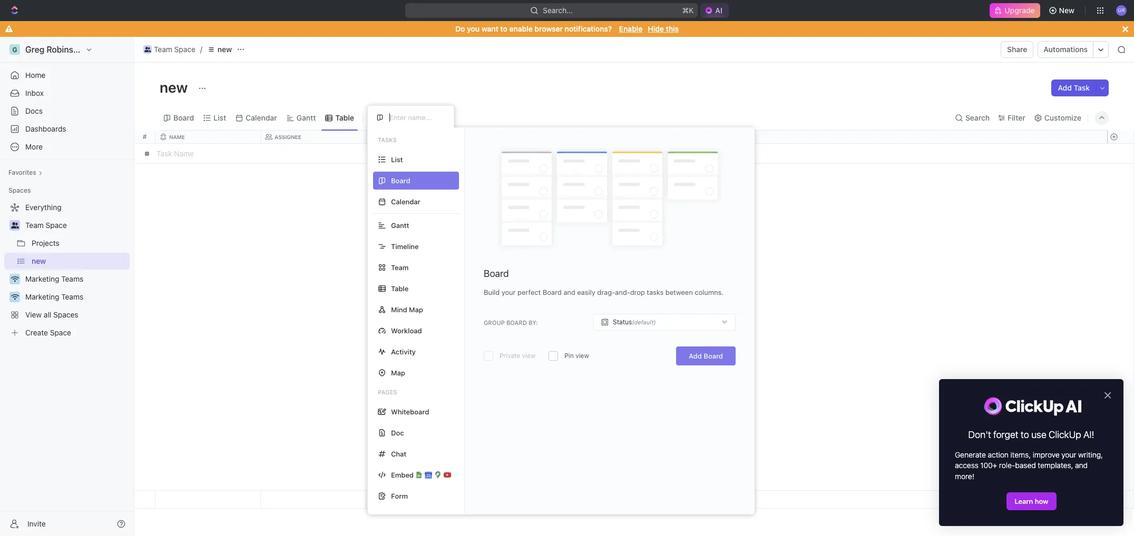 Task type: vqa. For each thing, say whether or not it's contained in the screenshot.
Docs link
yes



Task type: describe. For each thing, give the bounding box(es) containing it.
hide
[[648, 24, 664, 33]]

calendar inside 'link'
[[246, 113, 277, 122]]

1 horizontal spatial table
[[391, 284, 409, 293]]

and inside generate action items, improve your writing, access 100+ role-based templates, and more!
[[1076, 462, 1088, 471]]

learn
[[1015, 498, 1034, 506]]

calendar link
[[244, 110, 277, 125]]

view button
[[367, 110, 402, 125]]

customize
[[1045, 113, 1082, 122]]

browser
[[535, 24, 563, 33]]

ai!
[[1084, 430, 1095, 441]]

add task
[[1058, 83, 1090, 92]]

search
[[966, 113, 990, 122]]

timeline
[[391, 242, 419, 251]]

0 horizontal spatial new
[[160, 79, 191, 96]]

use
[[1032, 430, 1047, 441]]

/
[[200, 45, 202, 54]]

new link
[[205, 43, 235, 56]]

easily
[[577, 288, 596, 297]]

based
[[1016, 462, 1036, 471]]

list link
[[212, 110, 226, 125]]

favorites
[[8, 169, 36, 177]]

table link
[[333, 110, 354, 125]]

build
[[484, 288, 500, 297]]

2 vertical spatial team
[[391, 263, 409, 272]]

form
[[391, 492, 408, 501]]

upgrade link
[[990, 3, 1041, 18]]

1 vertical spatial team space link
[[25, 217, 128, 234]]

×
[[1104, 388, 1112, 402]]

action
[[988, 451, 1009, 460]]

doc
[[391, 429, 404, 437]]

perfect
[[518, 288, 541, 297]]

status
[[613, 319, 632, 326]]

docs link
[[4, 103, 130, 120]]

inbox
[[25, 89, 44, 98]]

inbox link
[[4, 85, 130, 102]]

access
[[955, 462, 979, 471]]

0 horizontal spatial map
[[391, 369, 405, 377]]

workload
[[391, 327, 422, 335]]

forget
[[994, 430, 1019, 441]]

gantt link
[[295, 110, 316, 125]]

do
[[456, 24, 465, 33]]

improve
[[1033, 451, 1060, 460]]

activity
[[391, 348, 416, 356]]

learn how
[[1015, 498, 1049, 506]]

dashboards link
[[4, 121, 130, 138]]

board link
[[171, 110, 194, 125]]

row inside the # grid
[[156, 131, 683, 144]]

between
[[666, 288, 693, 297]]

row group inside the # grid
[[1108, 491, 1134, 509]]

this
[[666, 24, 679, 33]]

1 horizontal spatial team
[[154, 45, 172, 54]]

you
[[467, 24, 480, 33]]

don't forget to use clickup ai!
[[969, 430, 1095, 441]]

want
[[482, 24, 499, 33]]

task
[[1074, 83, 1090, 92]]

templates,
[[1038, 462, 1074, 471]]

mind
[[391, 306, 407, 314]]

your inside generate action items, improve your writing, access 100+ role-based templates, and more!
[[1062, 451, 1077, 460]]

user group image
[[144, 47, 151, 52]]

generate
[[955, 451, 986, 460]]

home link
[[4, 67, 130, 84]]

drag-
[[598, 288, 615, 297]]

to inside × dialog
[[1021, 430, 1030, 441]]

home
[[25, 71, 45, 80]]

by:
[[529, 319, 538, 326]]

team inside sidebar navigation
[[25, 221, 44, 230]]

view for pin view
[[576, 352, 589, 360]]

columns.
[[695, 288, 724, 297]]

space inside sidebar navigation
[[46, 221, 67, 230]]

2 cell from the left
[[577, 491, 683, 509]]

private view
[[500, 352, 536, 360]]

(default)
[[632, 319, 656, 326]]

pin view
[[565, 352, 589, 360]]



Task type: locate. For each thing, give the bounding box(es) containing it.
view right private
[[522, 352, 536, 360]]

1 horizontal spatial gantt
[[391, 221, 409, 230]]

do you want to enable browser notifications? enable hide this
[[456, 24, 679, 33]]

cell
[[472, 491, 577, 509], [577, 491, 683, 509]]

map
[[409, 306, 423, 314], [391, 369, 405, 377]]

notifications?
[[565, 24, 612, 33]]

1 horizontal spatial to
[[1021, 430, 1030, 441]]

how
[[1035, 498, 1049, 506]]

table right gantt link
[[336, 113, 354, 122]]

1 horizontal spatial your
[[1062, 451, 1077, 460]]

enable
[[619, 24, 643, 33]]

more!
[[955, 472, 975, 481]]

× button
[[1104, 388, 1112, 402]]

to right want
[[501, 24, 508, 33]]

view for private view
[[522, 352, 536, 360]]

2 view from the left
[[576, 352, 589, 360]]

calendar up timeline
[[391, 197, 421, 206]]

group
[[484, 319, 505, 326]]

0 vertical spatial calendar
[[246, 113, 277, 122]]

add board
[[689, 352, 723, 361]]

Task Name text field
[[157, 144, 1134, 163]]

team
[[154, 45, 172, 54], [25, 221, 44, 230], [391, 263, 409, 272]]

new
[[1060, 6, 1075, 15]]

team space
[[154, 45, 196, 54], [25, 221, 67, 230]]

add inside button
[[1058, 83, 1072, 92]]

team right user group icon
[[25, 221, 44, 230]]

1 view from the left
[[522, 352, 536, 360]]

view
[[381, 113, 398, 122]]

team space inside sidebar navigation
[[25, 221, 67, 230]]

press space to select this row. row
[[156, 491, 683, 509]]

0 horizontal spatial team space link
[[25, 217, 128, 234]]

view
[[522, 352, 536, 360], [576, 352, 589, 360]]

customize button
[[1031, 110, 1085, 125]]

and left easily
[[564, 288, 576, 297]]

upgrade
[[1005, 6, 1035, 15]]

Enter name... field
[[389, 113, 446, 122]]

1 horizontal spatial team space
[[154, 45, 196, 54]]

1 vertical spatial team
[[25, 221, 44, 230]]

enable
[[510, 24, 533, 33]]

0 horizontal spatial and
[[564, 288, 576, 297]]

embed
[[391, 471, 414, 480]]

map down activity
[[391, 369, 405, 377]]

tasks
[[378, 137, 397, 143]]

new inside new link
[[218, 45, 232, 54]]

your right build
[[502, 288, 516, 297]]

1 horizontal spatial and
[[1076, 462, 1088, 471]]

automations button
[[1039, 42, 1094, 57]]

1 horizontal spatial map
[[409, 306, 423, 314]]

2 horizontal spatial team
[[391, 263, 409, 272]]

1 horizontal spatial view
[[576, 352, 589, 360]]

pages
[[378, 389, 397, 396]]

1 horizontal spatial add
[[1058, 83, 1072, 92]]

1 vertical spatial gantt
[[391, 221, 409, 230]]

private
[[500, 352, 520, 360]]

1 vertical spatial your
[[1062, 451, 1077, 460]]

1 horizontal spatial team space link
[[141, 43, 198, 56]]

whiteboard
[[391, 408, 429, 416]]

1 vertical spatial list
[[391, 155, 403, 164]]

dashboards
[[25, 124, 66, 133]]

status (default)
[[613, 319, 656, 326]]

1 cell from the left
[[472, 491, 577, 509]]

and-
[[615, 288, 630, 297]]

1 horizontal spatial space
[[174, 45, 196, 54]]

0 vertical spatial add
[[1058, 83, 1072, 92]]

calendar
[[246, 113, 277, 122], [391, 197, 421, 206]]

clickup
[[1049, 430, 1082, 441]]

gantt left table link
[[297, 113, 316, 122]]

0 vertical spatial space
[[174, 45, 196, 54]]

share button
[[1001, 41, 1034, 58]]

and down writing,
[[1076, 462, 1088, 471]]

1 vertical spatial calendar
[[391, 197, 421, 206]]

0 vertical spatial to
[[501, 24, 508, 33]]

search...
[[543, 6, 573, 15]]

your up templates,
[[1062, 451, 1077, 460]]

team space left '/'
[[154, 45, 196, 54]]

1 vertical spatial add
[[689, 352, 702, 361]]

0 vertical spatial table
[[336, 113, 354, 122]]

add for add board
[[689, 352, 702, 361]]

tasks
[[647, 288, 664, 297]]

search button
[[952, 110, 993, 125]]

list down tasks
[[391, 155, 403, 164]]

0 horizontal spatial space
[[46, 221, 67, 230]]

0 vertical spatial new
[[218, 45, 232, 54]]

0 vertical spatial your
[[502, 288, 516, 297]]

to
[[501, 24, 508, 33], [1021, 430, 1030, 441]]

1 vertical spatial table
[[391, 284, 409, 293]]

learn how button
[[1007, 493, 1057, 511]]

don't
[[969, 430, 992, 441]]

share
[[1008, 45, 1028, 54]]

1 vertical spatial to
[[1021, 430, 1030, 441]]

space
[[174, 45, 196, 54], [46, 221, 67, 230]]

to left use
[[1021, 430, 1030, 441]]

add for add task
[[1058, 83, 1072, 92]]

board
[[507, 319, 527, 326]]

0 horizontal spatial your
[[502, 288, 516, 297]]

pin
[[565, 352, 574, 360]]

view button
[[367, 105, 402, 130]]

0 vertical spatial team space
[[154, 45, 196, 54]]

board
[[173, 113, 194, 122], [484, 268, 509, 280], [543, 288, 562, 297], [704, 352, 723, 361]]

0 horizontal spatial to
[[501, 24, 508, 33]]

1 horizontal spatial list
[[391, 155, 403, 164]]

user group image
[[11, 222, 19, 229]]

space left '/'
[[174, 45, 196, 54]]

generate action items, improve your writing, access 100+ role-based templates, and more!
[[955, 451, 1105, 481]]

1 vertical spatial map
[[391, 369, 405, 377]]

# grid
[[134, 131, 1135, 509]]

0 vertical spatial list
[[214, 113, 226, 122]]

drop
[[630, 288, 645, 297]]

100+
[[981, 462, 998, 471]]

map right mind
[[409, 306, 423, 314]]

new right '/'
[[218, 45, 232, 54]]

× dialog
[[940, 380, 1124, 527]]

team right user group image
[[154, 45, 172, 54]]

and
[[564, 288, 576, 297], [1076, 462, 1088, 471]]

row
[[156, 131, 683, 144]]

0 horizontal spatial team
[[25, 221, 44, 230]]

1 horizontal spatial new
[[218, 45, 232, 54]]

0 horizontal spatial team space
[[25, 221, 67, 230]]

add task button
[[1052, 80, 1097, 96]]

1 horizontal spatial calendar
[[391, 197, 421, 206]]

⌘k
[[683, 6, 694, 15]]

1 vertical spatial and
[[1076, 462, 1088, 471]]

0 horizontal spatial calendar
[[246, 113, 277, 122]]

writing,
[[1079, 451, 1104, 460]]

team space right user group icon
[[25, 221, 67, 230]]

0 horizontal spatial table
[[336, 113, 354, 122]]

row group
[[1108, 491, 1134, 509]]

group board by:
[[484, 319, 538, 326]]

team down timeline
[[391, 263, 409, 272]]

chat
[[391, 450, 407, 458]]

table
[[336, 113, 354, 122], [391, 284, 409, 293]]

0 horizontal spatial gantt
[[297, 113, 316, 122]]

favorites button
[[4, 167, 47, 179]]

list right the 'board' link
[[214, 113, 226, 122]]

automations
[[1044, 45, 1088, 54]]

invite
[[27, 520, 46, 529]]

table up mind
[[391, 284, 409, 293]]

sidebar navigation
[[0, 37, 134, 537]]

1 vertical spatial space
[[46, 221, 67, 230]]

1 vertical spatial new
[[160, 79, 191, 96]]

0 horizontal spatial list
[[214, 113, 226, 122]]

list
[[214, 113, 226, 122], [391, 155, 403, 164]]

list inside 'link'
[[214, 113, 226, 122]]

new button
[[1045, 2, 1081, 19]]

spaces
[[8, 187, 31, 195]]

mind map
[[391, 306, 423, 314]]

role-
[[1000, 462, 1016, 471]]

view right pin
[[576, 352, 589, 360]]

calendar right list 'link'
[[246, 113, 277, 122]]

0 horizontal spatial view
[[522, 352, 536, 360]]

1 vertical spatial team space
[[25, 221, 67, 230]]

#
[[143, 133, 147, 141]]

space right user group icon
[[46, 221, 67, 230]]

table inside table link
[[336, 113, 354, 122]]

0 vertical spatial gantt
[[297, 113, 316, 122]]

docs
[[25, 107, 43, 115]]

0 vertical spatial map
[[409, 306, 423, 314]]

0 horizontal spatial add
[[689, 352, 702, 361]]

new up the 'board' link
[[160, 79, 191, 96]]

gantt up timeline
[[391, 221, 409, 230]]

0 vertical spatial team
[[154, 45, 172, 54]]

new
[[218, 45, 232, 54], [160, 79, 191, 96]]

0 vertical spatial and
[[564, 288, 576, 297]]

0 vertical spatial team space link
[[141, 43, 198, 56]]



